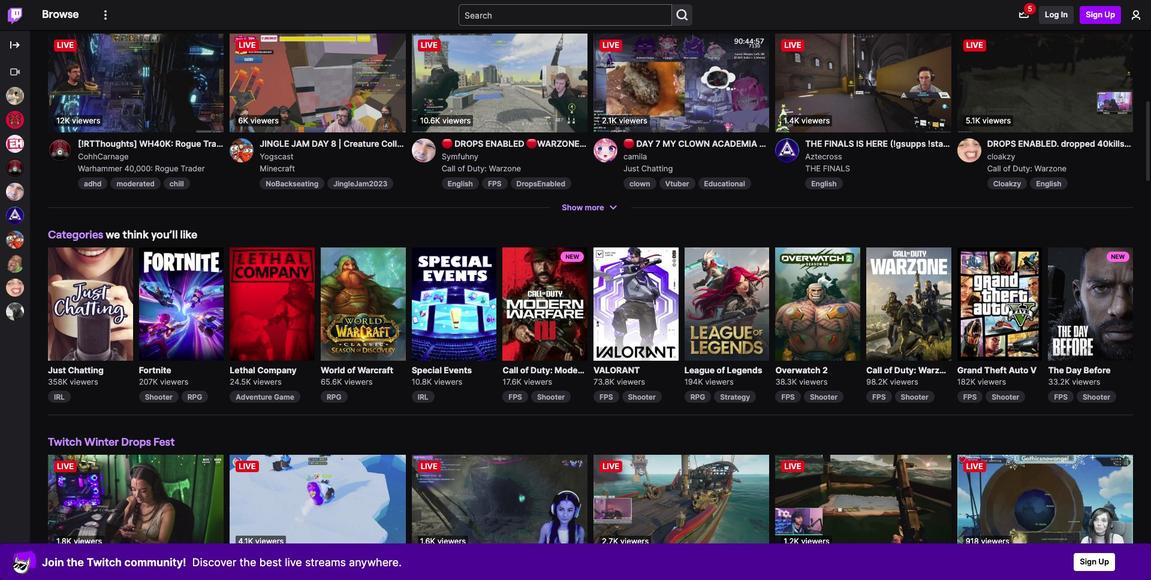 Task type: describe. For each thing, give the bounding box(es) containing it.
194k viewers link
[[685, 377, 734, 387]]

adhd link
[[78, 178, 108, 190]]

jinglejam2023
[[334, 180, 388, 189]]

irl for just
[[54, 393, 65, 402]]

moderated
[[117, 180, 155, 189]]

of down symfuhny
[[458, 164, 465, 173]]

grand theft auto v link
[[958, 364, 1043, 377]]

33.2k
[[1049, 377, 1071, 387]]

special
[[412, 365, 442, 375]]

1 vertical spatial sign up button
[[1075, 554, 1116, 572]]

1 horizontal spatial twitch
[[87, 556, 122, 569]]

of for call of duty: modern warfare iii
[[521, 365, 529, 375]]

98.2k viewers link
[[867, 377, 919, 387]]

aztecross
[[806, 152, 843, 162]]

viewers inside special events 10.8k viewers
[[434, 377, 463, 387]]

2 rpg from the left
[[327, 393, 342, 402]]

warzone for call of duty: warzone
[[489, 164, 521, 173]]

vtuber link
[[660, 178, 696, 190]]

fps for overwatch 2
[[782, 393, 796, 402]]

streams
[[305, 556, 346, 569]]

17.6k viewers link
[[503, 377, 553, 387]]

1 vertical spatial finals
[[824, 164, 851, 173]]

fps for grand theft auto v
[[964, 393, 978, 402]]

shooter link for call of duty: modern warfare iii
[[532, 391, 571, 403]]

1 rpg from the left
[[188, 393, 202, 402]]

fortnite
[[139, 365, 171, 375]]

fortnite cover image image
[[139, 248, 224, 361]]

of inside drops enabled. dropped 40kills alread cloakzy call of duty: warzone
[[1004, 164, 1011, 173]]

nobackseating link
[[260, 178, 325, 190]]

warcraft
[[358, 365, 394, 375]]

think
[[123, 228, 149, 241]]

lethal company cover image image
[[230, 248, 315, 361]]

1 horizontal spatial call of duty: warzone link
[[867, 364, 956, 377]]

categories
[[48, 228, 103, 241]]

warhammer 40,000: rogue trader
[[78, 164, 205, 173]]

community!
[[125, 556, 186, 569]]

fps link for valorant
[[594, 391, 620, 403]]

league of legends link
[[685, 364, 770, 377]]

special events cover image image
[[412, 248, 497, 361]]

log in
[[1046, 10, 1069, 19]]

league of legends cover image image
[[685, 248, 770, 361]]

recommended channels group
[[0, 60, 30, 324]]

1 english from the left
[[448, 180, 473, 189]]

call of duty: modern warfare iii cover image image
[[503, 248, 588, 361]]

call for call of duty: modern warfare iii 17.6k viewers
[[503, 365, 519, 375]]

events
[[444, 365, 472, 375]]

minecraft
[[260, 164, 295, 173]]

winter
[[84, 436, 119, 449]]

lethal
[[230, 365, 256, 375]]

[24/7 drops/charity stream] for the first time image
[[958, 455, 1134, 554]]

call of duty: modern warfare iii 17.6k viewers
[[503, 365, 631, 387]]

fortnite link
[[139, 364, 224, 377]]

3 english link from the left
[[1031, 178, 1068, 190]]

world
[[321, 365, 345, 375]]

dropped
[[1062, 139, 1096, 149]]

0 vertical spatial finals
[[825, 139, 855, 149]]

symfuhny
[[442, 152, 479, 162]]

2 the from the top
[[806, 164, 821, 173]]

358k viewers link
[[48, 377, 98, 387]]

40,000:
[[125, 164, 153, 173]]

educational link
[[699, 178, 752, 190]]

twitch winter drops fest
[[48, 436, 175, 449]]

show
[[562, 202, 583, 212]]

🔵 !drops 🔵 new avatar game | !corsair !nordvpn | @anniefuchsia on socials image
[[412, 455, 588, 554]]

symfuhny image
[[6, 183, 24, 201]]

adventure
[[236, 393, 272, 402]]

65.6k
[[321, 377, 342, 387]]

0 vertical spatial up
[[1105, 10, 1116, 19]]

fps link for grand theft auto v
[[958, 391, 984, 403]]

the day before link
[[1049, 364, 1134, 377]]

🟢 drops + pc game pass holiday rewards (!rewards) (!giveaway) (!steals) (!coffee) (!drops) image
[[776, 455, 952, 554]]

of for call of duty: warzone
[[885, 365, 893, 375]]

fps for call of duty: warzone
[[873, 393, 887, 402]]

jingle jam day 8 | creature collector, mcc island bingo, maraoke & story games! image
[[230, 34, 406, 133]]

browse
[[42, 7, 79, 21]]

the finals link
[[806, 164, 851, 173]]

minecraft link
[[260, 164, 295, 173]]

grand theft auto v cover image image
[[958, 248, 1043, 361]]

coolcat image
[[12, 551, 36, 575]]

overwatch 2 cover image image
[[776, 248, 861, 361]]

[!rtthoughts] wh40k: rogue trader continues (!build) - otkvga @ 3pm et - !chonksweater / !invest / !emberville / !powergpu image
[[48, 34, 224, 133]]

new link for before
[[1049, 248, 1134, 361]]

yogscast link
[[260, 139, 406, 163]]

duty: for call of duty: warzone
[[468, 164, 487, 173]]

adventure game link
[[230, 391, 300, 403]]

drops
[[988, 139, 1017, 149]]

shooter for call of duty: modern warfare iii
[[538, 393, 565, 402]]

graycen image
[[6, 303, 24, 321]]

🔴 drops enabled 🔴warzone 3 is here!!! 🔴 new map 🔴 new movement 🔴 new gulag 🔴 ram-7 is back 🔴 is cod back? image
[[412, 34, 588, 133]]

33.2k viewers link
[[1049, 377, 1101, 387]]

3 english from the left
[[1037, 180, 1062, 189]]

browse link
[[42, 0, 79, 29]]

symfuhny link
[[442, 139, 588, 163]]

1 vertical spatial up
[[1099, 558, 1110, 567]]

0 vertical spatial just chatting link
[[624, 164, 673, 173]]

yogscast
[[260, 152, 294, 162]]

0 vertical spatial yogscast image
[[230, 139, 254, 163]]

10.8k viewers link
[[412, 377, 463, 387]]

2
[[823, 365, 829, 375]]

viewers inside valorant 73.8k viewers
[[617, 377, 646, 387]]

clown
[[630, 180, 651, 189]]

viewers inside call of duty: warzone 98.2k viewers
[[891, 377, 919, 387]]

3 rpg link from the left
[[685, 391, 712, 403]]

categories we think you'll like
[[48, 228, 198, 241]]

0 vertical spatial sign
[[1087, 10, 1103, 19]]

viewers inside "world of warcraft 65.6k viewers"
[[344, 377, 373, 387]]

ninja image
[[6, 87, 24, 105]]

!hdmi)
[[1016, 139, 1042, 149]]

valorant
[[594, 365, 640, 375]]

65.6k viewers link
[[321, 377, 373, 387]]

duty: inside drops enabled. dropped 40kills alread cloakzy call of duty: warzone
[[1014, 164, 1033, 173]]

drops enabled. dropped 40kills alread cloakzy call of duty: warzone
[[988, 139, 1152, 173]]

cohhcarnage image
[[6, 159, 24, 177]]

winter fest drops all night image
[[230, 455, 406, 554]]

207k
[[139, 377, 158, 387]]

cohhcarnage
[[78, 152, 129, 162]]

fps down "call of duty: warzone"
[[488, 180, 502, 189]]

just for just chatting 358k viewers
[[48, 365, 66, 375]]

!starforge
[[929, 139, 969, 149]]

shooter for overwatch 2
[[811, 393, 838, 402]]

fps for call of duty: modern warfare iii
[[509, 393, 523, 402]]

1 vertical spatial sign
[[1081, 558, 1097, 567]]

chatting for just chatting
[[642, 164, 673, 173]]

shooter link for the day before
[[1078, 391, 1117, 403]]

dropsenabled
[[517, 180, 566, 189]]

company
[[257, 365, 297, 375]]

73.8k viewers link
[[594, 377, 646, 387]]

duty: for call of duty: warzone 98.2k viewers
[[895, 365, 917, 375]]

viewers inside the day before 33.2k viewers
[[1073, 377, 1101, 387]]

38.3k
[[776, 377, 798, 387]]

call of duty: warzone
[[442, 164, 521, 173]]

fest
[[154, 436, 175, 449]]

warzone inside drops enabled. dropped 40kills alread cloakzy call of duty: warzone
[[1035, 164, 1067, 173]]

call for call of duty: warzone 98.2k viewers
[[867, 365, 883, 375]]

shooter for grand theft auto v
[[993, 393, 1020, 402]]

call for call of duty: warzone
[[442, 164, 456, 173]]

world of warcraft cover image image
[[321, 248, 406, 361]]

yogscast image inside recommended channels group
[[6, 231, 24, 249]]

trader
[[181, 164, 205, 173]]

2 english link from the left
[[806, 178, 843, 190]]

strategy
[[721, 393, 751, 402]]

of for league of legends
[[717, 365, 726, 375]]

1 english link from the left
[[442, 178, 479, 190]]

1 the from the left
[[67, 556, 84, 569]]

camila image
[[594, 139, 618, 163]]

Search Input search field
[[459, 4, 673, 26]]

warzone for call of duty: warzone 98.2k viewers
[[919, 365, 956, 375]]

of for world of warcraft
[[347, 365, 356, 375]]

best
[[259, 556, 282, 569]]

fps for the day before
[[1055, 393, 1069, 402]]

live
[[285, 556, 302, 569]]

jinglejam2023 link
[[328, 178, 394, 190]]

modern
[[555, 365, 587, 375]]

grand
[[958, 365, 983, 375]]



Task type: locate. For each thing, give the bounding box(es) containing it.
1 the from the top
[[806, 139, 823, 149]]

sign up
[[1087, 10, 1116, 19], [1081, 558, 1110, 567]]

irl down 10.8k
[[418, 393, 429, 402]]

just for just chatting
[[624, 164, 640, 173]]

the finals is here (!gsupps !starforge !steelserie !hdmi) image
[[776, 34, 952, 133]]

0 horizontal spatial new
[[566, 254, 580, 260]]

drops | 10 hours | 2 subs = omen !shipset 🎁 | join our captains !club image
[[594, 455, 770, 554]]

new link
[[503, 248, 588, 361], [1049, 248, 1134, 361]]

2 new link from the left
[[1049, 248, 1134, 361]]

shooter link down call of duty: modern warfare iii 17.6k viewers
[[532, 391, 571, 403]]

call of duty: warzone link down !hdmi)
[[988, 164, 1067, 173]]

the down aztecross
[[806, 164, 821, 173]]

of inside call of duty: modern warfare iii 17.6k viewers
[[521, 365, 529, 375]]

viewers down lethal company link
[[253, 377, 282, 387]]

0 horizontal spatial call of duty: warzone link
[[442, 164, 521, 173]]

join
[[42, 556, 64, 569]]

shooter down grand theft auto v 182k viewers
[[993, 393, 1020, 402]]

shooter down call of duty: modern warfare iii 17.6k viewers
[[538, 393, 565, 402]]

show more
[[562, 202, 605, 212]]

the finals is here (!gsupps !starforge !steelserie !hdmi) button
[[806, 139, 1042, 150]]

finals up aztecross
[[825, 139, 855, 149]]

0 horizontal spatial aztecross image
[[6, 207, 24, 225]]

chatting
[[642, 164, 673, 173], [68, 365, 104, 375]]

2 horizontal spatial english
[[1037, 180, 1062, 189]]

2 irl from the left
[[418, 393, 429, 402]]

fps down "73.8k" in the bottom of the page
[[600, 393, 614, 402]]

shooter link down grand theft auto v 182k viewers
[[987, 391, 1026, 403]]

of inside "world of warcraft 65.6k viewers"
[[347, 365, 356, 375]]

0 vertical spatial aztecross image
[[776, 139, 800, 163]]

yogscast image up the nmplol "image"
[[6, 231, 24, 249]]

3 shooter from the left
[[629, 393, 656, 402]]

fps down 182k
[[964, 393, 978, 402]]

358k
[[48, 377, 68, 387]]

7 shooter link from the left
[[1078, 391, 1117, 403]]

english link down "call of duty: warzone"
[[442, 178, 479, 190]]

1 irl link from the left
[[48, 391, 71, 403]]

rogue
[[155, 164, 179, 173]]

10 viewers from the left
[[891, 377, 919, 387]]

theft
[[985, 365, 1007, 375]]

the up aztecross
[[806, 139, 823, 149]]

viewers down special events link
[[434, 377, 463, 387]]

fps down 33.2k
[[1055, 393, 1069, 402]]

more
[[585, 202, 605, 212]]

3 viewers from the left
[[253, 377, 282, 387]]

shooter for valorant
[[629, 393, 656, 402]]

just down camila
[[624, 164, 640, 173]]

0 horizontal spatial irl
[[54, 393, 65, 402]]

adhd
[[84, 180, 102, 189]]

shooter link for call of duty: warzone
[[896, 391, 935, 403]]

irl
[[54, 393, 65, 402], [418, 393, 429, 402]]

just chatting 358k viewers
[[48, 365, 104, 387]]

finals down aztecross
[[824, 164, 851, 173]]

fps link for the day before
[[1049, 391, 1075, 403]]

the day before 33.2k viewers
[[1049, 365, 1112, 387]]

viewers down league of legends link
[[706, 377, 734, 387]]

shooter down 38.3k viewers link
[[811, 393, 838, 402]]

rpg down 194k
[[691, 393, 706, 402]]

of up 65.6k viewers link
[[347, 365, 356, 375]]

vtuber
[[666, 180, 690, 189]]

0 horizontal spatial just chatting link
[[48, 364, 133, 377]]

194k
[[685, 377, 704, 387]]

aztecross image down symfuhny icon
[[6, 207, 24, 225]]

0 vertical spatial sign up button
[[1081, 6, 1122, 24]]

1 horizontal spatial just chatting link
[[624, 164, 673, 173]]

warzone left 'grand'
[[919, 365, 956, 375]]

5 shooter link from the left
[[896, 391, 935, 403]]

viewers down theft
[[978, 377, 1007, 387]]

2 horizontal spatial rpg link
[[685, 391, 712, 403]]

rpg down 65.6k
[[327, 393, 342, 402]]

warhammer
[[78, 164, 122, 173]]

chatting up the 'clown' link
[[642, 164, 673, 173]]

english down "call of duty: warzone"
[[448, 180, 473, 189]]

world of warcraft 65.6k viewers
[[321, 365, 394, 387]]

1 horizontal spatial english
[[812, 180, 837, 189]]

viewers
[[70, 377, 98, 387], [160, 377, 189, 387], [253, 377, 282, 387], [344, 377, 373, 387], [434, 377, 463, 387], [524, 377, 553, 387], [617, 377, 646, 387], [706, 377, 734, 387], [800, 377, 828, 387], [891, 377, 919, 387], [978, 377, 1007, 387], [1073, 377, 1101, 387]]

we think you'll like element
[[45, 248, 1137, 424]]

drops enabled. dropped 40kills already, updated loadouts !loadouts image
[[958, 34, 1134, 133]]

special events link
[[412, 364, 497, 377]]

is
[[857, 139, 865, 149]]

2 horizontal spatial call of duty: warzone link
[[988, 164, 1067, 173]]

cloakzy image
[[6, 279, 24, 297]]

1 vertical spatial twitch
[[87, 556, 122, 569]]

1 horizontal spatial irl link
[[412, 391, 435, 403]]

warzone down enabled.
[[1035, 164, 1067, 173]]

1 vertical spatial the
[[806, 164, 821, 173]]

english down drops enabled. dropped 40kills alread cloakzy call of duty: warzone at the right of the page
[[1037, 180, 1062, 189]]

cohhcarnage image
[[48, 139, 72, 163]]

chatting for just chatting 358k viewers
[[68, 365, 104, 375]]

0 vertical spatial the
[[806, 139, 823, 149]]

call down symfuhny
[[442, 164, 456, 173]]

1 shooter link from the left
[[139, 391, 179, 403]]

3 rpg from the left
[[691, 393, 706, 402]]

cloakzy
[[994, 180, 1022, 189]]

5 shooter from the left
[[902, 393, 929, 402]]

of inside league of legends 194k viewers
[[717, 365, 726, 375]]

sign up button
[[1081, 6, 1122, 24], [1075, 554, 1116, 572]]

0 horizontal spatial just
[[48, 365, 66, 375]]

shooter down 207k viewers link on the bottom left
[[145, 393, 173, 402]]

2 viewers from the left
[[160, 377, 189, 387]]

0 horizontal spatial chatting
[[68, 365, 104, 375]]

1 horizontal spatial new
[[1112, 254, 1126, 260]]

1 irl from the left
[[54, 393, 65, 402]]

shooter link down 207k viewers link on the bottom left
[[139, 391, 179, 403]]

11 viewers from the left
[[978, 377, 1007, 387]]

duty: inside call of duty: warzone 98.2k viewers
[[895, 365, 917, 375]]

0 vertical spatial twitch
[[48, 436, 82, 449]]

!steelserie
[[971, 139, 1014, 149]]

fps down '38.3k' on the bottom right of the page
[[782, 393, 796, 402]]

0 horizontal spatial english link
[[442, 178, 479, 190]]

0 horizontal spatial rpg
[[188, 393, 202, 402]]

1 horizontal spatial english link
[[806, 178, 843, 190]]

2 english from the left
[[812, 180, 837, 189]]

0 horizontal spatial twitch
[[48, 436, 82, 449]]

nickeh30 image
[[6, 135, 24, 153]]

warzone inside call of duty: warzone 98.2k viewers
[[919, 365, 956, 375]]

1 horizontal spatial rpg
[[327, 393, 342, 402]]

warzone
[[489, 164, 521, 173], [1035, 164, 1067, 173], [919, 365, 956, 375]]

0 horizontal spatial yogscast image
[[6, 231, 24, 249]]

fps link for call of duty: warzone
[[867, 391, 893, 403]]

cloakzy image
[[958, 139, 982, 163]]

viewers down overwatch 2 link
[[800, 377, 828, 387]]

viewers inside just chatting 358k viewers
[[70, 377, 98, 387]]

2 shooter link from the left
[[532, 391, 571, 403]]

call of duty: warzone link up 98.2k viewers link
[[867, 364, 956, 377]]

4 viewers from the left
[[344, 377, 373, 387]]

just
[[624, 164, 640, 173], [48, 365, 66, 375]]

fps link down 98.2k
[[867, 391, 893, 403]]

english link down drops enabled. dropped 40kills alread cloakzy call of duty: warzone at the right of the page
[[1031, 178, 1068, 190]]

twitch
[[48, 436, 82, 449], [87, 556, 122, 569]]

fps link for call of duty: modern warfare iii
[[503, 391, 529, 403]]

just chatting link up '358k viewers' link
[[48, 364, 133, 377]]

2 new from the left
[[1112, 254, 1126, 260]]

duty: down symfuhny
[[468, 164, 487, 173]]

like
[[180, 228, 198, 241]]

chatting up '358k viewers' link
[[68, 365, 104, 375]]

1 horizontal spatial warzone
[[919, 365, 956, 375]]

moderated link
[[111, 178, 161, 190]]

drops enabled. dropped 40kills alread button
[[988, 139, 1152, 150]]

6 shooter from the left
[[993, 393, 1020, 402]]

warzone down symfuhny link
[[489, 164, 521, 173]]

40kills
[[1098, 139, 1125, 149]]

new for before
[[1112, 254, 1126, 260]]

fps link down "73.8k" in the bottom of the page
[[594, 391, 620, 403]]

english down the finals link
[[812, 180, 837, 189]]

viewers inside grand theft auto v 182k viewers
[[978, 377, 1007, 387]]

2 rpg link from the left
[[321, 391, 348, 403]]

1 rpg link from the left
[[182, 391, 208, 403]]

call of duty: warzone 98.2k viewers
[[867, 365, 956, 387]]

1 viewers from the left
[[70, 377, 98, 387]]

lethal company 24.5k viewers
[[230, 365, 297, 387]]

call of duty: warzone link for symfuhny
[[442, 164, 521, 173]]

0 horizontal spatial new link
[[503, 248, 588, 361]]

irl for special
[[418, 393, 429, 402]]

4 shooter link from the left
[[805, 391, 844, 403]]

grand theft auto v 182k viewers
[[958, 365, 1038, 387]]

sypherpk image
[[6, 111, 24, 129]]

shooter down 73.8k viewers link
[[629, 393, 656, 402]]

discover
[[192, 556, 237, 569]]

duty: for call of duty: modern warfare iii 17.6k viewers
[[531, 365, 553, 375]]

yogscast image left 'yogscast'
[[230, 139, 254, 163]]

just inside just chatting 358k viewers
[[48, 365, 66, 375]]

1 horizontal spatial new link
[[1049, 248, 1134, 361]]

1 vertical spatial aztecross image
[[6, 207, 24, 225]]

the day before cover image image
[[1049, 248, 1134, 361]]

call down cloakzy
[[988, 164, 1002, 173]]

2 horizontal spatial warzone
[[1035, 164, 1067, 173]]

fps link down the 17.6k
[[503, 391, 529, 403]]

1 horizontal spatial just
[[624, 164, 640, 173]]

rpg link down 194k
[[685, 391, 712, 403]]

valorant cover image image
[[594, 248, 679, 361]]

0 vertical spatial sign up
[[1087, 10, 1116, 19]]

3 shooter link from the left
[[623, 391, 662, 403]]

call of duty: modern warfare iii link
[[503, 364, 631, 377]]

legends
[[728, 365, 763, 375]]

2 the from the left
[[240, 556, 256, 569]]

5 viewers from the left
[[434, 377, 463, 387]]

twitch left 'community!'
[[87, 556, 122, 569]]

call inside drops enabled. dropped 40kills alread cloakzy call of duty: warzone
[[988, 164, 1002, 173]]

valorant link
[[594, 364, 679, 377]]

warhammer 40,000: rogue trader link
[[78, 164, 205, 173]]

shooter link for grand theft auto v
[[987, 391, 1026, 403]]

aztecross image left aztecross
[[776, 139, 800, 163]]

shooter for call of duty: warzone
[[902, 393, 929, 402]]

fps link for overwatch 2
[[776, 391, 802, 403]]

fps link down 182k
[[958, 391, 984, 403]]

rpg down fortnite link
[[188, 393, 202, 402]]

new link for duty:
[[503, 248, 588, 361]]

call of duty: warzone cover image image
[[867, 248, 952, 361]]

shooter down call of duty: warzone 98.2k viewers on the right of the page
[[902, 393, 929, 402]]

aztecross image
[[776, 139, 800, 163], [6, 207, 24, 225]]

viewers inside fortnite 207k viewers
[[160, 377, 189, 387]]

1 horizontal spatial chatting
[[642, 164, 673, 173]]

the right join
[[67, 556, 84, 569]]

english link down the finals link
[[806, 178, 843, 190]]

1 new from the left
[[566, 254, 580, 260]]

duty: up 98.2k viewers link
[[895, 365, 917, 375]]

show more element
[[562, 202, 605, 214]]

log
[[1046, 10, 1060, 19]]

shooter link for valorant
[[623, 391, 662, 403]]

camila link
[[624, 139, 770, 163]]

chatting inside just chatting 358k viewers
[[68, 365, 104, 375]]

fps link down 33.2k
[[1049, 391, 1075, 403]]

cohhcarnage link
[[78, 139, 224, 163]]

1 horizontal spatial rpg link
[[321, 391, 348, 403]]

7 viewers from the left
[[617, 377, 646, 387]]

207k viewers link
[[139, 377, 189, 387]]

the
[[806, 139, 823, 149], [806, 164, 821, 173]]

duty: up cloakzy "link"
[[1014, 164, 1033, 173]]

the
[[1049, 365, 1065, 375]]

9 viewers from the left
[[800, 377, 828, 387]]

1 vertical spatial just chatting link
[[48, 364, 133, 377]]

shooter link down "33.2k viewers" "link"
[[1078, 391, 1117, 403]]

world of warcraft link
[[321, 364, 406, 377]]

fps for valorant
[[600, 393, 614, 402]]

alread
[[1127, 139, 1152, 149]]

camila
[[624, 152, 648, 162]]

chill link
[[164, 178, 190, 190]]

2 horizontal spatial rpg
[[691, 393, 706, 402]]

1 horizontal spatial aztecross image
[[776, 139, 800, 163]]

finals
[[825, 139, 855, 149], [824, 164, 851, 173]]

fortnite 207k viewers
[[139, 365, 189, 387]]

viewers down world of warcraft link
[[344, 377, 373, 387]]

0 horizontal spatial warzone
[[489, 164, 521, 173]]

1 horizontal spatial the
[[240, 556, 256, 569]]

1 vertical spatial yogscast image
[[6, 231, 24, 249]]

shooter link down 73.8k viewers link
[[623, 391, 662, 403]]

show more button
[[556, 199, 626, 217]]

just chatting cover image image
[[48, 248, 133, 361]]

viewers inside call of duty: modern warfare iii 17.6k viewers
[[524, 377, 553, 387]]

yogscast image
[[230, 139, 254, 163], [6, 231, 24, 249]]

24.5k
[[230, 377, 251, 387]]

1 shooter from the left
[[145, 393, 173, 402]]

0 horizontal spatial english
[[448, 180, 473, 189]]

of
[[458, 164, 465, 173], [1004, 164, 1011, 173], [347, 365, 356, 375], [521, 365, 529, 375], [717, 365, 726, 375], [885, 365, 893, 375]]

fps link
[[482, 178, 508, 190], [503, 391, 529, 403], [594, 391, 620, 403], [776, 391, 802, 403], [867, 391, 893, 403], [958, 391, 984, 403], [1049, 391, 1075, 403]]

viewers down the day before link
[[1073, 377, 1101, 387]]

8 viewers from the left
[[706, 377, 734, 387]]

educational
[[705, 180, 746, 189]]

0 vertical spatial chatting
[[642, 164, 673, 173]]

1 vertical spatial just
[[48, 365, 66, 375]]

call inside call of duty: warzone 98.2k viewers
[[867, 365, 883, 375]]

shooter link for overwatch 2
[[805, 391, 844, 403]]

viewers inside the lethal company 24.5k viewers
[[253, 377, 282, 387]]

call of duty: warzone link down symfuhny
[[442, 164, 521, 173]]

shooter link down call of duty: warzone 98.2k viewers on the right of the page
[[896, 391, 935, 403]]

of up 17.6k viewers link
[[521, 365, 529, 375]]

irl link down 358k
[[48, 391, 71, 403]]

valorant 73.8k viewers
[[594, 365, 646, 387]]

1 new link from the left
[[503, 248, 588, 361]]

0 horizontal spatial rpg link
[[182, 391, 208, 403]]

irl link for just
[[48, 391, 71, 403]]

2 shooter from the left
[[538, 393, 565, 402]]

12 viewers from the left
[[1073, 377, 1101, 387]]

irl link for special
[[412, 391, 435, 403]]

we
[[106, 228, 120, 241]]

fps link down "call of duty: warzone"
[[482, 178, 508, 190]]

just chatting link
[[624, 164, 673, 173], [48, 364, 133, 377]]

of inside call of duty: warzone 98.2k viewers
[[885, 365, 893, 375]]

twitch left winter
[[48, 436, 82, 449]]

new for duty:
[[566, 254, 580, 260]]

chill
[[170, 180, 184, 189]]

1 vertical spatial chatting
[[68, 365, 104, 375]]

fps down 98.2k
[[873, 393, 887, 402]]

irl down 358k
[[54, 393, 65, 402]]

call of duty: warzone link
[[442, 164, 521, 173], [988, 164, 1067, 173], [867, 364, 956, 377]]

just chatting link inside we think you'll like element
[[48, 364, 133, 377]]

just up 358k
[[48, 365, 66, 375]]

2 horizontal spatial english link
[[1031, 178, 1068, 190]]

nmplol image
[[6, 255, 24, 273]]

shooter link down 38.3k viewers link
[[805, 391, 844, 403]]

call inside call of duty: modern warfare iii 17.6k viewers
[[503, 365, 519, 375]]

viewers down fortnite link
[[160, 377, 189, 387]]

symfuhny image
[[412, 139, 436, 163]]

english link
[[442, 178, 479, 190], [806, 178, 843, 190], [1031, 178, 1068, 190]]

0 horizontal spatial irl link
[[48, 391, 71, 403]]

rpg
[[188, 393, 202, 402], [327, 393, 342, 402], [691, 393, 706, 402]]

4 shooter from the left
[[811, 393, 838, 402]]

duty: up 17.6k viewers link
[[531, 365, 553, 375]]

shooter down "33.2k viewers" "link"
[[1084, 393, 1111, 402]]

dropsenabled link
[[511, 178, 572, 190]]

call up the 17.6k
[[503, 365, 519, 375]]

1 horizontal spatial irl
[[418, 393, 429, 402]]

twitch winter drops fest link
[[48, 436, 175, 449]]

rpg link down fortnite link
[[182, 391, 208, 403]]

viewers right 358k
[[70, 377, 98, 387]]

overwatch 2 link
[[776, 364, 861, 377]]

rpg link down 65.6k
[[321, 391, 348, 403]]

of down cloakzy
[[1004, 164, 1011, 173]]

fps link down '38.3k' on the bottom right of the page
[[776, 391, 802, 403]]

17.6k
[[503, 377, 522, 387]]

nobackseating
[[266, 180, 319, 189]]

call of duty: warzone link for cloakzy
[[988, 164, 1067, 173]]

viewers inside the overwatch 2 38.3k viewers
[[800, 377, 828, 387]]

of up "194k viewers" link
[[717, 365, 726, 375]]

1 horizontal spatial yogscast image
[[230, 139, 254, 163]]

0 vertical spatial just
[[624, 164, 640, 173]]

irl link down 10.8k
[[412, 391, 435, 403]]

fps down the 17.6k
[[509, 393, 523, 402]]

just chatting link down camila
[[624, 164, 673, 173]]

6 shooter link from the left
[[987, 391, 1026, 403]]

special events 10.8k viewers
[[412, 365, 472, 387]]

shooter for the day before
[[1084, 393, 1111, 402]]

6 viewers from the left
[[524, 377, 553, 387]]

lethal company link
[[230, 364, 315, 377]]

1 vertical spatial sign up
[[1081, 558, 1110, 567]]

viewers right the 17.6k
[[524, 377, 553, 387]]

clown link
[[624, 178, 657, 190]]

adventure game
[[236, 393, 294, 402]]

7 shooter from the left
[[1084, 393, 1111, 402]]

38.3k viewers link
[[776, 377, 828, 387]]

viewers right 98.2k
[[891, 377, 919, 387]]

2 irl link from the left
[[412, 391, 435, 403]]

✅ !drops ✅ new avatar game! na'vi cosplay | @missmikkaa on socials image
[[48, 455, 224, 554]]

duty: inside call of duty: modern warfare iii 17.6k viewers
[[531, 365, 553, 375]]

0 horizontal spatial the
[[67, 556, 84, 569]]

viewers down iii
[[617, 377, 646, 387]]

the left best
[[240, 556, 256, 569]]

(!gsupps
[[891, 139, 927, 149]]

viewers inside league of legends 194k viewers
[[706, 377, 734, 387]]

call up 98.2k
[[867, 365, 883, 375]]

🔴 day 7 my clown academia subathon!!! | my figure is out | !figure !goals !gg image
[[594, 34, 770, 133]]

overwatch 2 38.3k viewers
[[776, 365, 829, 387]]

of up 98.2k viewers link
[[885, 365, 893, 375]]



Task type: vqa. For each thing, say whether or not it's contained in the screenshot.
DOTA 2 link
no



